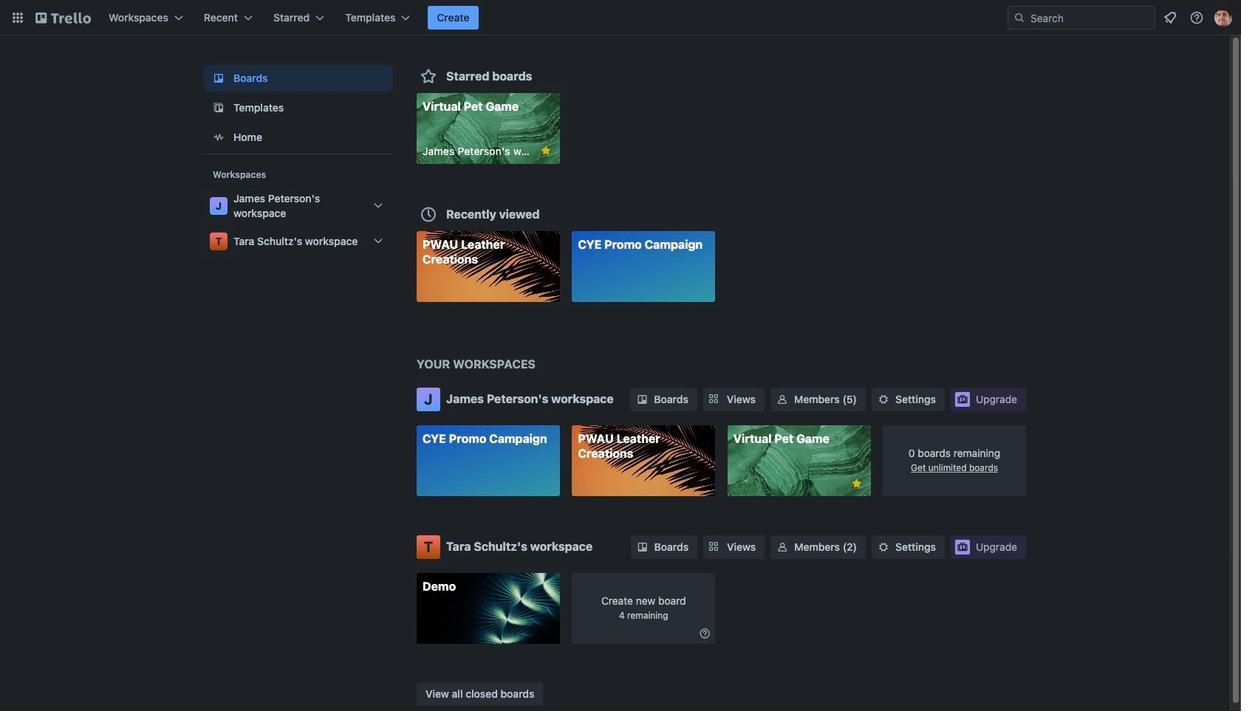Task type: describe. For each thing, give the bounding box(es) containing it.
template board image
[[210, 99, 228, 117]]

1 horizontal spatial sm image
[[775, 540, 790, 555]]

home image
[[210, 129, 228, 146]]

0 notifications image
[[1162, 9, 1179, 27]]

1 horizontal spatial click to unstar this board. it will be removed from your starred list. image
[[850, 477, 863, 491]]

open information menu image
[[1190, 10, 1204, 25]]

back to home image
[[35, 6, 91, 30]]

primary element
[[0, 0, 1241, 35]]

james peterson (jamespeterson93) image
[[1215, 9, 1232, 27]]

Search field
[[1008, 6, 1156, 30]]



Task type: vqa. For each thing, say whether or not it's contained in the screenshot.
Your boards with 3 items element
no



Task type: locate. For each thing, give the bounding box(es) containing it.
click to unstar this board. it will be removed from your starred list. image
[[539, 144, 553, 157], [850, 477, 863, 491]]

search image
[[1014, 12, 1026, 24]]

board image
[[210, 69, 228, 87]]

1 vertical spatial click to unstar this board. it will be removed from your starred list. image
[[850, 477, 863, 491]]

sm image
[[635, 392, 650, 407], [775, 540, 790, 555], [876, 540, 891, 555]]

0 horizontal spatial click to unstar this board. it will be removed from your starred list. image
[[539, 144, 553, 157]]

0 horizontal spatial sm image
[[635, 392, 650, 407]]

0 vertical spatial click to unstar this board. it will be removed from your starred list. image
[[539, 144, 553, 157]]

2 horizontal spatial sm image
[[876, 540, 891, 555]]

sm image
[[775, 392, 790, 407], [876, 392, 891, 407], [635, 540, 650, 555], [698, 626, 712, 641]]



